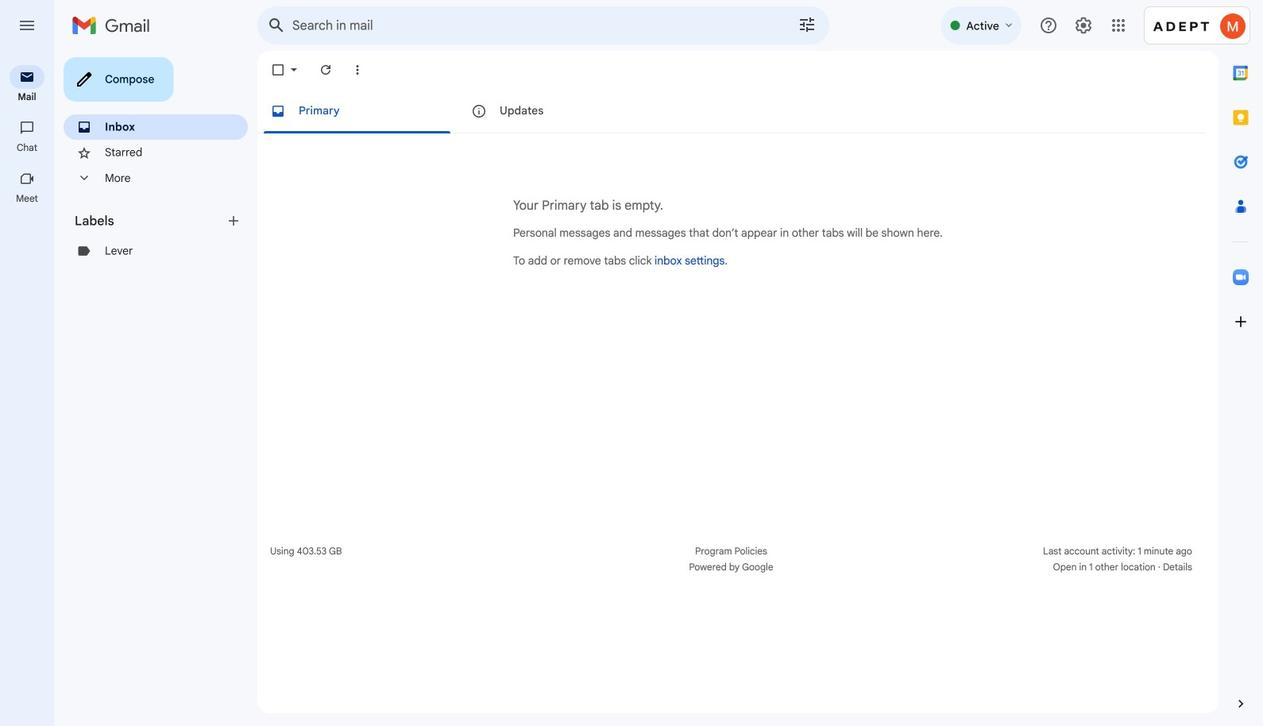 Task type: describe. For each thing, give the bounding box(es) containing it.
Search in mail text field
[[292, 17, 753, 33]]

more email options image
[[350, 62, 365, 78]]

refresh image
[[318, 62, 334, 78]]

main menu image
[[17, 16, 37, 35]]

gmail image
[[72, 10, 158, 41]]

1 horizontal spatial tab list
[[1219, 51, 1263, 669]]

Search in mail search field
[[257, 6, 829, 44]]

0 horizontal spatial tab list
[[257, 89, 1206, 133]]

updates tab
[[458, 89, 659, 133]]



Task type: locate. For each thing, give the bounding box(es) containing it.
navigation
[[0, 51, 56, 726]]

heading
[[0, 91, 54, 103], [0, 141, 54, 154], [0, 192, 54, 205], [75, 213, 226, 229]]

None checkbox
[[270, 62, 286, 78]]

main content
[[257, 89, 1206, 344]]

search in mail image
[[262, 11, 291, 40]]

primary tab
[[257, 89, 457, 133]]

footer
[[257, 543, 1206, 575]]

settings image
[[1074, 16, 1093, 35]]

support image
[[1039, 16, 1058, 35]]

tab list
[[1219, 51, 1263, 669], [257, 89, 1206, 133]]

advanced search options image
[[791, 9, 823, 41]]



Task type: vqa. For each thing, say whether or not it's contained in the screenshot.
tab list
yes



